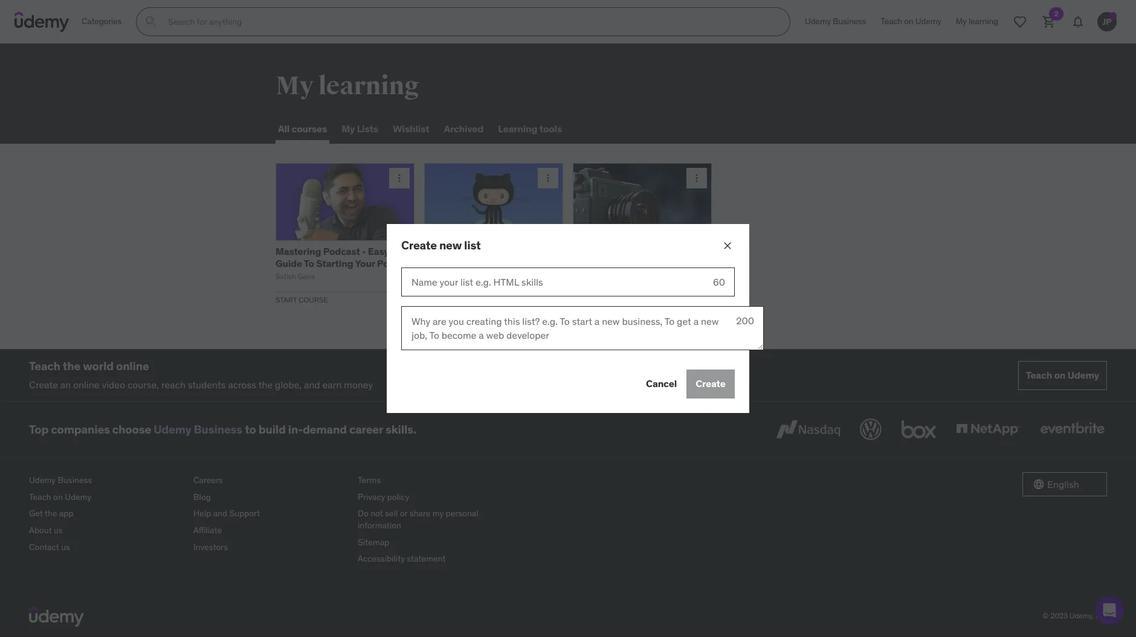 Task type: vqa. For each thing, say whether or not it's contained in the screenshot.
Accessibility statement link
yes



Task type: locate. For each thing, give the bounding box(es) containing it.
my left the lists on the top of page
[[342, 123, 355, 135]]

2 course from the left
[[448, 295, 477, 304]]

podcast right your on the top
[[377, 257, 414, 269]]

0 horizontal spatial teach on udemy
[[881, 16, 942, 27]]

career
[[349, 423, 383, 437]]

blog link
[[193, 490, 348, 506]]

2 start course from the left
[[424, 295, 477, 304]]

start down studio
[[573, 295, 595, 304]]

mastering podcast -  easy guide to starting your podcast link
[[276, 246, 414, 269]]

top
[[29, 423, 48, 437]]

mastering up studio
[[573, 246, 619, 258]]

udemy image
[[15, 11, 70, 32], [29, 607, 84, 628]]

1 horizontal spatial mastering
[[573, 246, 619, 258]]

close modal image
[[722, 240, 734, 252]]

start course down studio
[[573, 295, 626, 304]]

podcast
[[323, 246, 360, 258], [377, 257, 414, 269]]

start down kalob
[[424, 295, 446, 304]]

us right the about
[[54, 525, 63, 536]]

0 horizontal spatial mastering
[[276, 246, 321, 258]]

app
[[59, 509, 73, 520]]

create inside button
[[696, 378, 726, 390]]

business inside udemy business teach on udemy get the app about us contact us
[[58, 475, 92, 486]]

personal
[[446, 509, 479, 520]]

game
[[621, 246, 647, 258]]

1 horizontal spatial teach on udemy
[[1026, 369, 1100, 382]]

arcade
[[675, 257, 707, 269]]

reach
[[161, 379, 186, 391]]

1 vertical spatial udemy business link
[[154, 423, 243, 437]]

to
[[245, 423, 256, 437]]

on inside udemy business teach on udemy get the app about us contact us
[[53, 492, 63, 503]]

1 start from the left
[[276, 295, 297, 304]]

courses
[[292, 123, 327, 135]]

1 course from the left
[[299, 295, 328, 304]]

teach on udemy link
[[874, 7, 949, 36], [1019, 361, 1108, 390], [29, 490, 184, 506]]

start for git & github crash course: create a repository from scratch!
[[424, 295, 446, 304]]

and left earn
[[304, 379, 320, 391]]

1 vertical spatial on
[[1055, 369, 1066, 382]]

0 vertical spatial and
[[304, 379, 320, 391]]

course for mastering podcast -  easy guide to starting your podcast
[[299, 295, 328, 304]]

2 vertical spatial business
[[58, 475, 92, 486]]

2 horizontal spatial start course
[[573, 295, 626, 304]]

mastering inside "mastering game design camera movements in arcade studio"
[[573, 246, 619, 258]]

eventbrite image
[[1038, 417, 1108, 443]]

to
[[304, 257, 314, 269]]

accessibility
[[358, 554, 405, 565]]

udemy business link
[[798, 7, 874, 36], [154, 423, 243, 437], [29, 473, 184, 490]]

create up kalob
[[424, 257, 454, 269]]

1 horizontal spatial start course
[[424, 295, 477, 304]]

teach
[[881, 16, 903, 27], [29, 359, 60, 374], [1026, 369, 1053, 382], [29, 492, 51, 503]]

0 horizontal spatial start
[[276, 295, 297, 304]]

or
[[400, 509, 408, 520]]

mastering for guide
[[276, 246, 321, 258]]

create button
[[687, 370, 735, 399]]

2 horizontal spatial business
[[833, 16, 867, 27]]

course down taulien at the top left
[[448, 295, 477, 304]]

all courses link
[[276, 115, 330, 144]]

2 vertical spatial the
[[45, 509, 57, 520]]

crash
[[482, 246, 508, 258]]

0 horizontal spatial the
[[45, 509, 57, 520]]

2 vertical spatial udemy business link
[[29, 473, 184, 490]]

course down gaire
[[299, 295, 328, 304]]

course
[[299, 295, 328, 304], [448, 295, 477, 304], [596, 295, 626, 304]]

1 horizontal spatial my
[[342, 123, 355, 135]]

0 vertical spatial teach on udemy
[[881, 16, 942, 27]]

english button
[[1023, 473, 1108, 497]]

0 vertical spatial teach on udemy link
[[874, 7, 949, 36]]

2 vertical spatial on
[[53, 492, 63, 503]]

0 horizontal spatial podcast
[[323, 246, 360, 258]]

affiliate
[[193, 525, 222, 536]]

podcast left -
[[323, 246, 360, 258]]

studio
[[573, 269, 603, 281]]

careers
[[193, 475, 223, 486]]

investors
[[193, 542, 228, 553]]

0 horizontal spatial and
[[213, 509, 227, 520]]

terms privacy policy do not sell or share my personal information sitemap accessibility statement
[[358, 475, 479, 565]]

gaire
[[298, 272, 315, 281]]

1 vertical spatial online
[[73, 379, 100, 391]]

kalob taulien
[[424, 272, 468, 281]]

small image
[[1033, 479, 1045, 491]]

1 vertical spatial my
[[342, 123, 355, 135]]

3 course from the left
[[596, 295, 626, 304]]

globe,
[[275, 379, 302, 391]]

0 horizontal spatial start course
[[276, 295, 328, 304]]

my for my lists
[[342, 123, 355, 135]]

1 horizontal spatial business
[[194, 423, 243, 437]]

start course down gaire
[[276, 295, 328, 304]]

1 horizontal spatial start
[[424, 295, 446, 304]]

2 start from the left
[[424, 295, 446, 304]]

start down satish
[[276, 295, 297, 304]]

do
[[358, 509, 369, 520]]

course down studio
[[596, 295, 626, 304]]

archived
[[444, 123, 484, 135]]

and inside 'careers blog help and support affiliate investors'
[[213, 509, 227, 520]]

0 vertical spatial my
[[276, 71, 314, 102]]

my
[[433, 509, 444, 520]]

learning tools
[[498, 123, 562, 135]]

us right contact at bottom
[[61, 542, 70, 553]]

2023
[[1051, 612, 1068, 621]]

from
[[515, 257, 538, 269]]

1 vertical spatial and
[[213, 509, 227, 520]]

information
[[358, 521, 401, 531]]

1 horizontal spatial and
[[304, 379, 320, 391]]

affiliate link
[[193, 523, 348, 540]]

the right get
[[45, 509, 57, 520]]

volkswagen image
[[858, 417, 885, 443]]

mastering inside mastering podcast -  easy guide to starting your podcast satish gaire
[[276, 246, 321, 258]]

on for the rightmost teach on udemy link
[[1055, 369, 1066, 382]]

a
[[456, 257, 462, 269]]

create right cancel
[[696, 378, 726, 390]]

2 horizontal spatial on
[[1055, 369, 1066, 382]]

business for udemy business teach on udemy get the app about us contact us
[[58, 475, 92, 486]]

easy
[[368, 246, 389, 258]]

my
[[276, 71, 314, 102], [342, 123, 355, 135]]

all
[[278, 123, 290, 135]]

git
[[424, 246, 438, 258]]

sitemap link
[[358, 535, 513, 552]]

0 vertical spatial udemy image
[[15, 11, 70, 32]]

business
[[833, 16, 867, 27], [194, 423, 243, 437], [58, 475, 92, 486]]

repository
[[464, 257, 513, 269]]

my lists link
[[339, 115, 381, 144]]

mastering game design camera movements in arcade studio
[[573, 246, 707, 281]]

the
[[63, 359, 81, 374], [259, 379, 273, 391], [45, 509, 57, 520]]

start course down kalob taulien
[[424, 295, 477, 304]]

your
[[355, 257, 375, 269]]

terms
[[358, 475, 381, 486]]

us
[[54, 525, 63, 536], [61, 542, 70, 553]]

1 horizontal spatial on
[[905, 16, 914, 27]]

0 vertical spatial on
[[905, 16, 914, 27]]

careers link
[[193, 473, 348, 490]]

online
[[116, 359, 149, 374], [73, 379, 100, 391]]

the left globe,
[[259, 379, 273, 391]]

course for git & github crash course: create a repository from scratch!
[[448, 295, 477, 304]]

and inside teach the world online create an online video course, reach students across the globe, and earn money
[[304, 379, 320, 391]]

online up course,
[[116, 359, 149, 374]]

and
[[304, 379, 320, 391], [213, 509, 227, 520]]

1 vertical spatial teach on udemy link
[[1019, 361, 1108, 390]]

© 2023 udemy, inc.
[[1043, 612, 1108, 621]]

on for the topmost teach on udemy link
[[905, 16, 914, 27]]

1 start course from the left
[[276, 295, 328, 304]]

2 horizontal spatial the
[[259, 379, 273, 391]]

and right help
[[213, 509, 227, 520]]

help and support link
[[193, 506, 348, 523]]

1 vertical spatial business
[[194, 423, 243, 437]]

create left an
[[29, 379, 58, 391]]

0 horizontal spatial course
[[299, 295, 328, 304]]

1 horizontal spatial course
[[448, 295, 477, 304]]

terms link
[[358, 473, 513, 490]]

start
[[276, 295, 297, 304], [424, 295, 446, 304], [573, 295, 595, 304]]

my for my learning
[[276, 71, 314, 102]]

0 horizontal spatial on
[[53, 492, 63, 503]]

camera
[[573, 257, 608, 269]]

netapp image
[[954, 417, 1024, 443]]

1 horizontal spatial the
[[63, 359, 81, 374]]

contact us link
[[29, 540, 184, 556]]

1 horizontal spatial teach on udemy link
[[874, 7, 949, 36]]

learning tools link
[[496, 115, 565, 144]]

support
[[229, 509, 260, 520]]

create new list dialog
[[387, 224, 764, 414]]

the up an
[[63, 359, 81, 374]]

2 horizontal spatial start
[[573, 295, 595, 304]]

teach on udemy
[[881, 16, 942, 27], [1026, 369, 1100, 382]]

0 vertical spatial business
[[833, 16, 867, 27]]

udemy business teach on udemy get the app about us contact us
[[29, 475, 92, 553]]

2 mastering from the left
[[573, 246, 619, 258]]

1 vertical spatial us
[[61, 542, 70, 553]]

teach inside teach the world online create an online video course, reach students across the globe, and earn money
[[29, 359, 60, 374]]

1 horizontal spatial online
[[116, 359, 149, 374]]

sitemap
[[358, 537, 389, 548]]

start course
[[276, 295, 328, 304], [424, 295, 477, 304], [573, 295, 626, 304]]

mastering up gaire
[[276, 246, 321, 258]]

careers blog help and support affiliate investors
[[193, 475, 260, 553]]

blog
[[193, 492, 211, 503]]

-
[[362, 246, 366, 258]]

online right an
[[73, 379, 100, 391]]

1 mastering from the left
[[276, 246, 321, 258]]

0 horizontal spatial business
[[58, 475, 92, 486]]

2 horizontal spatial course
[[596, 295, 626, 304]]

my up all courses
[[276, 71, 314, 102]]

0 horizontal spatial my
[[276, 71, 314, 102]]

udemy
[[805, 16, 831, 27], [916, 16, 942, 27], [1068, 369, 1100, 382], [154, 423, 191, 437], [29, 475, 56, 486], [65, 492, 91, 503]]

0 horizontal spatial teach on udemy link
[[29, 490, 184, 506]]



Task type: describe. For each thing, give the bounding box(es) containing it.
start course for mastering podcast -  easy guide to starting your podcast
[[276, 295, 328, 304]]

0 vertical spatial udemy business link
[[798, 7, 874, 36]]

in-
[[288, 423, 303, 437]]

learning
[[318, 71, 419, 102]]

all courses
[[278, 123, 327, 135]]

policy
[[387, 492, 409, 503]]

cancel button
[[646, 370, 677, 399]]

privacy
[[358, 492, 385, 503]]

help
[[193, 509, 211, 520]]

nasdaq image
[[774, 417, 843, 443]]

200
[[737, 315, 755, 327]]

cancel
[[646, 378, 677, 390]]

taulien
[[445, 272, 468, 281]]

0 vertical spatial the
[[63, 359, 81, 374]]

my lists
[[342, 123, 378, 135]]

tools
[[540, 123, 562, 135]]

about
[[29, 525, 52, 536]]

starting
[[316, 257, 353, 269]]

in
[[665, 257, 673, 269]]

do not sell or share my personal information button
[[358, 506, 513, 535]]

2 vertical spatial teach on udemy link
[[29, 490, 184, 506]]

companies
[[51, 423, 110, 437]]

inc.
[[1096, 612, 1108, 621]]

create new list
[[401, 238, 481, 253]]

my learning
[[276, 71, 419, 102]]

accessibility statement link
[[358, 552, 513, 568]]

create inside teach the world online create an online video course, reach students across the globe, and earn money
[[29, 379, 58, 391]]

choose
[[112, 423, 151, 437]]

1 vertical spatial udemy image
[[29, 607, 84, 628]]

get
[[29, 509, 43, 520]]

1 vertical spatial the
[[259, 379, 273, 391]]

business for udemy business
[[833, 16, 867, 27]]

students
[[188, 379, 226, 391]]

mastering game design camera movements in arcade studio link
[[573, 246, 711, 281]]

money
[[344, 379, 373, 391]]

create inside the git & github crash course: create a repository from scratch!
[[424, 257, 454, 269]]

udemy,
[[1070, 612, 1094, 621]]

build
[[259, 423, 286, 437]]

teach the world online create an online video course, reach students across the globe, and earn money
[[29, 359, 373, 391]]

across
[[228, 379, 256, 391]]

git & github crash course: create a repository from scratch! link
[[424, 246, 548, 281]]

udemy business
[[805, 16, 867, 27]]

kalob
[[424, 272, 443, 281]]

get the app link
[[29, 506, 184, 523]]

start course for git & github crash course: create a repository from scratch!
[[424, 295, 477, 304]]

1 vertical spatial teach on udemy
[[1026, 369, 1100, 382]]

wishlist
[[393, 123, 430, 135]]

statement
[[407, 554, 446, 565]]

60
[[713, 276, 726, 288]]

mastering for movements
[[573, 246, 619, 258]]

2 horizontal spatial teach on udemy link
[[1019, 361, 1108, 390]]

new
[[439, 238, 462, 253]]

lists
[[357, 123, 378, 135]]

sell
[[385, 509, 398, 520]]

teach inside udemy business teach on udemy get the app about us contact us
[[29, 492, 51, 503]]

demand
[[303, 423, 347, 437]]

world
[[83, 359, 114, 374]]

&
[[440, 246, 446, 258]]

about us link
[[29, 523, 184, 540]]

create left &
[[401, 238, 437, 253]]

list
[[464, 238, 481, 253]]

not
[[371, 509, 383, 520]]

movements
[[610, 257, 663, 269]]

skills.
[[386, 423, 417, 437]]

video
[[102, 379, 125, 391]]

an
[[60, 379, 71, 391]]

github
[[448, 246, 480, 258]]

earn
[[323, 379, 342, 391]]

0 vertical spatial online
[[116, 359, 149, 374]]

3 start from the left
[[573, 295, 595, 304]]

guide
[[276, 257, 302, 269]]

0 vertical spatial us
[[54, 525, 63, 536]]

git & github crash course: create a repository from scratch!
[[424, 246, 544, 281]]

wishlist link
[[391, 115, 432, 144]]

submit search image
[[144, 15, 159, 29]]

contact
[[29, 542, 59, 553]]

scratch!
[[424, 269, 462, 281]]

start for mastering podcast -  easy guide to starting your podcast
[[276, 295, 297, 304]]

investors link
[[193, 540, 348, 556]]

the inside udemy business teach on udemy get the app about us contact us
[[45, 509, 57, 520]]

design
[[649, 246, 681, 258]]

1 horizontal spatial podcast
[[377, 257, 414, 269]]

Name your list e.g. HTML skills text field
[[401, 268, 704, 297]]

Why are you creating this list? e.g. To start a new business, To get a new job, To become a web developer text field
[[401, 307, 764, 351]]

learning
[[498, 123, 538, 135]]

0 horizontal spatial online
[[73, 379, 100, 391]]

archived link
[[442, 115, 486, 144]]

box image
[[899, 417, 940, 443]]

mastering podcast -  easy guide to starting your podcast satish gaire
[[276, 246, 414, 281]]

3 start course from the left
[[573, 295, 626, 304]]



